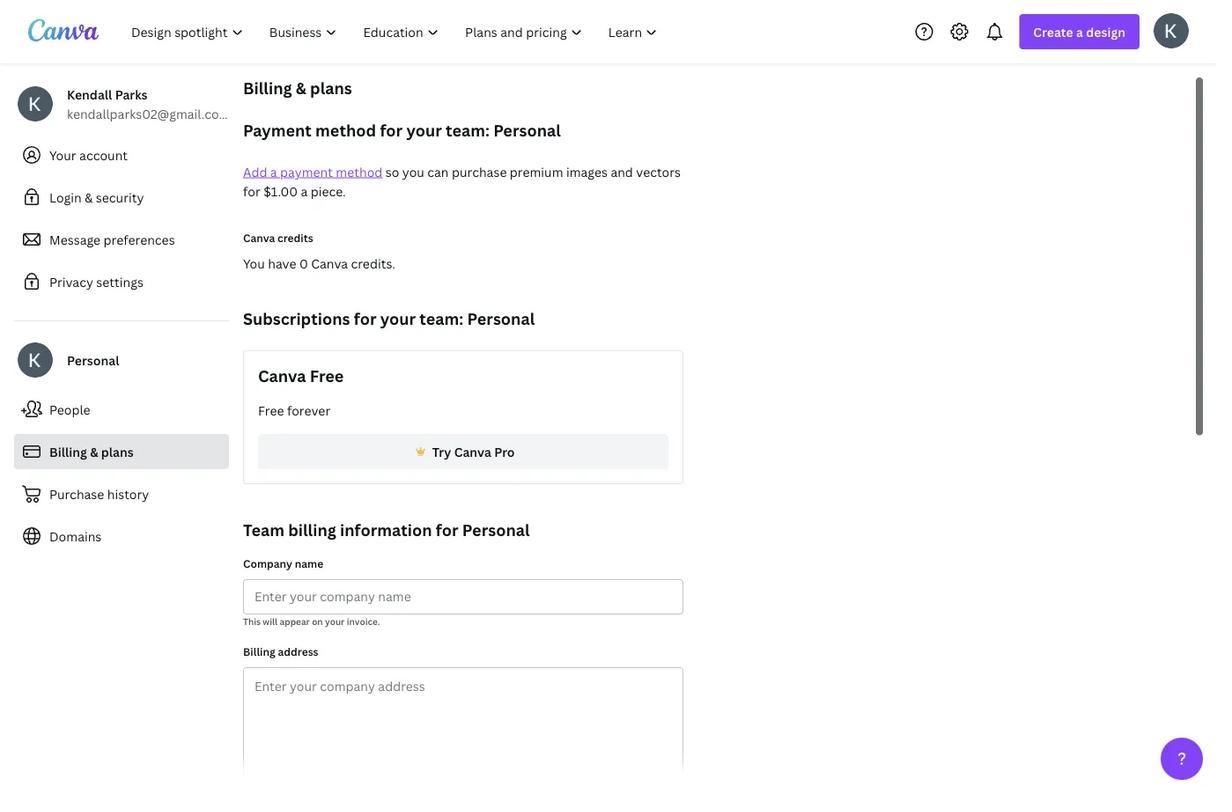 Task type: vqa. For each thing, say whether or not it's contained in the screenshot.
the 1 associated with 1200 x 1080 px
no



Task type: locate. For each thing, give the bounding box(es) containing it.
free left the forever
[[258, 402, 284, 419]]

0 vertical spatial billing & plans
[[243, 77, 352, 99]]

& right login
[[85, 189, 93, 206]]

2 vertical spatial your
[[325, 616, 345, 628]]

name
[[295, 556, 323, 571]]

free
[[310, 365, 344, 387], [258, 402, 284, 419]]

1 vertical spatial team:
[[420, 308, 464, 330]]

& up payment
[[296, 77, 306, 99]]

& up purchase history
[[90, 444, 98, 460]]

canva inside try canva pro button
[[454, 444, 492, 460]]

billing inside "link"
[[49, 444, 87, 460]]

canva up free forever
[[258, 365, 306, 387]]

a left design
[[1077, 23, 1084, 40]]

billing up payment
[[243, 77, 292, 99]]

your up you
[[407, 119, 442, 141]]

top level navigation element
[[120, 14, 673, 49]]

try
[[432, 444, 451, 460]]

canva right try
[[454, 444, 492, 460]]

billing & plans inside "link"
[[49, 444, 134, 460]]

login & security
[[49, 189, 144, 206]]

method left so
[[336, 163, 383, 180]]

team billing information for personal
[[243, 519, 530, 541]]

1 vertical spatial your
[[380, 308, 416, 330]]

1 vertical spatial free
[[258, 402, 284, 419]]

try canva pro
[[432, 444, 515, 460]]

can
[[428, 163, 449, 180]]

your down credits.
[[380, 308, 416, 330]]

0 horizontal spatial a
[[270, 163, 277, 180]]

0 horizontal spatial billing & plans
[[49, 444, 134, 460]]

& inside billing & plans "link"
[[90, 444, 98, 460]]

you
[[402, 163, 425, 180]]

so you can purchase premium images and vectors for $1.00 a piece.
[[243, 163, 681, 200]]

kendall
[[67, 86, 112, 103]]

canva
[[243, 230, 275, 245], [311, 255, 348, 272], [258, 365, 306, 387], [454, 444, 492, 460]]

history
[[107, 486, 149, 503]]

$1.00
[[264, 183, 298, 200]]

billing
[[288, 519, 336, 541]]

credits
[[278, 230, 313, 245]]

personal
[[494, 119, 561, 141], [467, 308, 535, 330], [67, 352, 119, 369], [462, 519, 530, 541]]

pro
[[494, 444, 515, 460]]

0 vertical spatial a
[[1077, 23, 1084, 40]]

account
[[79, 147, 128, 163]]

1 vertical spatial billing & plans
[[49, 444, 134, 460]]

billing & plans up purchase history
[[49, 444, 134, 460]]

1 vertical spatial &
[[85, 189, 93, 206]]

plans inside billing & plans "link"
[[101, 444, 134, 460]]

your account
[[49, 147, 128, 163]]

subscriptions for your team: personal
[[243, 308, 535, 330]]

0
[[299, 255, 308, 272]]

this
[[243, 616, 261, 628]]

add
[[243, 163, 267, 180]]

0 horizontal spatial plans
[[101, 444, 134, 460]]

vectors
[[636, 163, 681, 180]]

payment
[[280, 163, 333, 180]]

Enter your company address text field
[[244, 669, 683, 782]]

team:
[[446, 119, 490, 141], [420, 308, 464, 330]]

payment method for your team: personal
[[243, 119, 561, 141]]

a
[[1077, 23, 1084, 40], [270, 163, 277, 180], [301, 183, 308, 200]]

2 horizontal spatial a
[[1077, 23, 1084, 40]]

billing down this
[[243, 644, 275, 659]]

your
[[407, 119, 442, 141], [380, 308, 416, 330], [325, 616, 345, 628]]

a inside "dropdown button"
[[1077, 23, 1084, 40]]

2 vertical spatial a
[[301, 183, 308, 200]]

add a payment method
[[243, 163, 383, 180]]

2 vertical spatial &
[[90, 444, 98, 460]]

0 vertical spatial method
[[315, 119, 376, 141]]

message preferences
[[49, 231, 175, 248]]

a for payment
[[270, 163, 277, 180]]

premium
[[510, 163, 563, 180]]

2 vertical spatial billing
[[243, 644, 275, 659]]

billing
[[243, 77, 292, 99], [49, 444, 87, 460], [243, 644, 275, 659]]

for down add
[[243, 183, 261, 200]]

login & security link
[[14, 180, 229, 215]]

method up add a payment method link
[[315, 119, 376, 141]]

1 vertical spatial method
[[336, 163, 383, 180]]

1 vertical spatial billing
[[49, 444, 87, 460]]

plans up payment
[[310, 77, 352, 99]]

people link
[[14, 392, 229, 427]]

method
[[315, 119, 376, 141], [336, 163, 383, 180]]

1 horizontal spatial free
[[310, 365, 344, 387]]

canva free
[[258, 365, 344, 387]]

for
[[380, 119, 403, 141], [243, 183, 261, 200], [354, 308, 377, 330], [436, 519, 459, 541]]

payment
[[243, 119, 312, 141]]

1 vertical spatial a
[[270, 163, 277, 180]]

1 horizontal spatial plans
[[310, 77, 352, 99]]

&
[[296, 77, 306, 99], [85, 189, 93, 206], [90, 444, 98, 460]]

plans up 'purchase history' link
[[101, 444, 134, 460]]

free forever
[[258, 402, 331, 419]]

design
[[1087, 23, 1126, 40]]

you have 0 canva credits.
[[243, 255, 395, 272]]

for right information
[[436, 519, 459, 541]]

& for billing & plans "link"
[[90, 444, 98, 460]]

a down payment
[[301, 183, 308, 200]]

your right on
[[325, 616, 345, 628]]

for inside so you can purchase premium images and vectors for $1.00 a piece.
[[243, 183, 261, 200]]

plans
[[310, 77, 352, 99], [101, 444, 134, 460]]

kendallparks02@gmail.com
[[67, 105, 230, 122]]

a right add
[[270, 163, 277, 180]]

your account link
[[14, 137, 229, 173]]

billing down people
[[49, 444, 87, 460]]

& inside login & security link
[[85, 189, 93, 206]]

1 vertical spatial plans
[[101, 444, 134, 460]]

billing & plans
[[243, 77, 352, 99], [49, 444, 134, 460]]

Enter your company name text field
[[255, 581, 672, 614]]

billing & plans up payment
[[243, 77, 352, 99]]

1 horizontal spatial a
[[301, 183, 308, 200]]

message preferences link
[[14, 222, 229, 257]]

canva right '0'
[[311, 255, 348, 272]]

free up the forever
[[310, 365, 344, 387]]

purchase
[[49, 486, 104, 503]]

create
[[1034, 23, 1074, 40]]

invoice.
[[347, 616, 380, 628]]



Task type: describe. For each thing, give the bounding box(es) containing it.
forever
[[287, 402, 331, 419]]

you
[[243, 255, 265, 272]]

address
[[278, 644, 319, 659]]

and
[[611, 163, 633, 180]]

your
[[49, 147, 76, 163]]

on
[[312, 616, 323, 628]]

message
[[49, 231, 101, 248]]

this will appear on your invoice.
[[243, 616, 380, 628]]

have
[[268, 255, 296, 272]]

settings
[[96, 274, 144, 290]]

appear
[[280, 616, 310, 628]]

subscriptions
[[243, 308, 350, 330]]

0 vertical spatial team:
[[446, 119, 490, 141]]

purchase history link
[[14, 477, 229, 512]]

canva up you on the left of page
[[243, 230, 275, 245]]

& for login & security link
[[85, 189, 93, 206]]

will
[[263, 616, 278, 628]]

privacy settings link
[[14, 264, 229, 300]]

preferences
[[104, 231, 175, 248]]

information
[[340, 519, 432, 541]]

images
[[566, 163, 608, 180]]

purchase
[[452, 163, 507, 180]]

0 vertical spatial your
[[407, 119, 442, 141]]

0 vertical spatial free
[[310, 365, 344, 387]]

security
[[96, 189, 144, 206]]

create a design
[[1034, 23, 1126, 40]]

domains link
[[14, 519, 229, 554]]

try canva pro button
[[258, 434, 669, 470]]

a inside so you can purchase premium images and vectors for $1.00 a piece.
[[301, 183, 308, 200]]

0 vertical spatial &
[[296, 77, 306, 99]]

0 vertical spatial plans
[[310, 77, 352, 99]]

domains
[[49, 528, 102, 545]]

parks
[[115, 86, 148, 103]]

team
[[243, 519, 285, 541]]

for down credits.
[[354, 308, 377, 330]]

a for design
[[1077, 23, 1084, 40]]

canva credits
[[243, 230, 313, 245]]

piece.
[[311, 183, 346, 200]]

0 vertical spatial billing
[[243, 77, 292, 99]]

create a design button
[[1020, 14, 1140, 49]]

so
[[386, 163, 399, 180]]

1 horizontal spatial billing & plans
[[243, 77, 352, 99]]

add a payment method link
[[243, 163, 383, 180]]

company
[[243, 556, 292, 571]]

privacy
[[49, 274, 93, 290]]

billing & plans link
[[14, 434, 229, 470]]

0 horizontal spatial free
[[258, 402, 284, 419]]

privacy settings
[[49, 274, 144, 290]]

kendall parks image
[[1154, 13, 1189, 48]]

purchase history
[[49, 486, 149, 503]]

credits.
[[351, 255, 395, 272]]

kendall parks kendallparks02@gmail.com
[[67, 86, 230, 122]]

login
[[49, 189, 82, 206]]

for up so
[[380, 119, 403, 141]]

billing address
[[243, 644, 319, 659]]

people
[[49, 401, 90, 418]]

company name
[[243, 556, 323, 571]]



